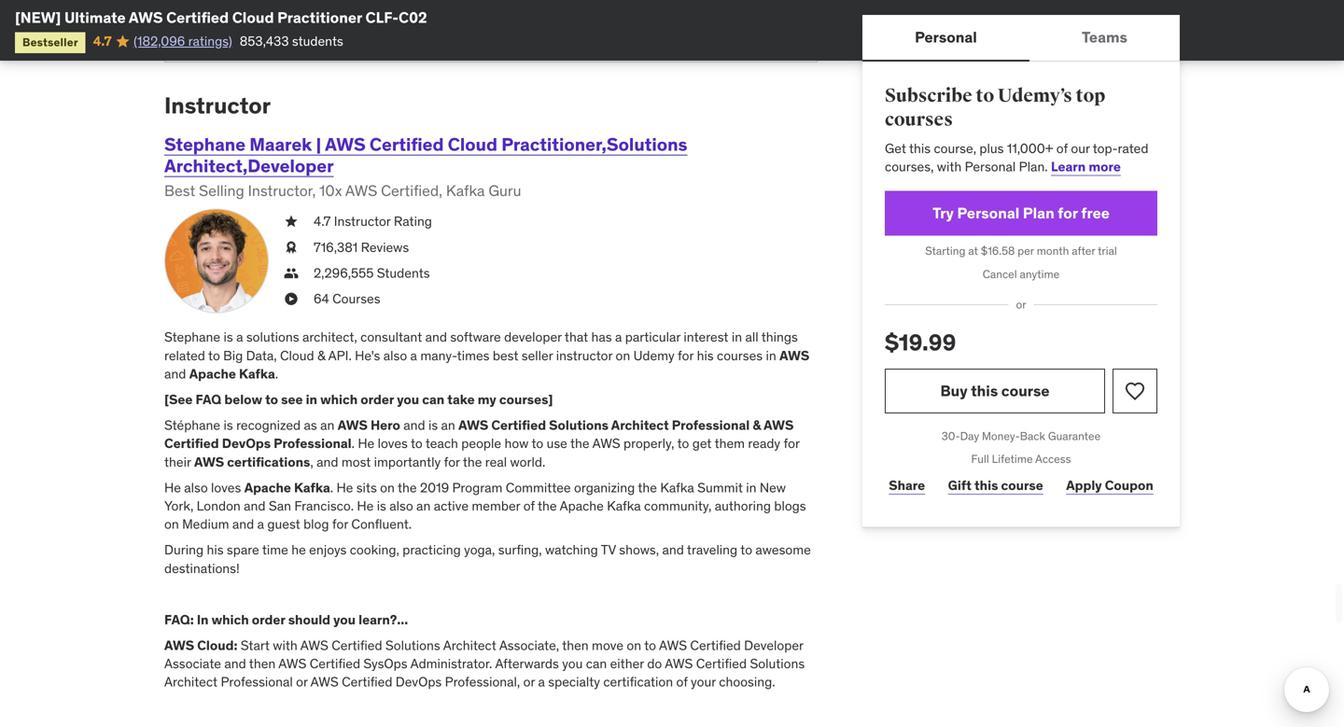 Task type: vqa. For each thing, say whether or not it's contained in the screenshot.
offer
no



Task type: locate. For each thing, give the bounding box(es) containing it.
0 vertical spatial solutions
[[549, 417, 609, 434]]

to left the big
[[208, 347, 220, 364]]

devops inside the start with aws certified solutions architect associate, then move on to aws certified developer associate and then aws certified sysops administrator. afterwards you can either do aws certified solutions architect professional or aws certified devops professional, or a specialty certification of your choosing.
[[396, 674, 442, 691]]

related
[[164, 347, 205, 364]]

for down interest
[[678, 347, 694, 364]]

2 vertical spatial xsmall image
[[284, 264, 299, 282]]

with down faq: in which order should you learn?...
[[273, 637, 298, 654]]

certified inside stephane maarek | aws certified cloud practitioner,solutions architect,developer best selling instructor, 10x aws certified, kafka guru
[[370, 133, 444, 156]]

stephane up related
[[164, 329, 220, 346]]

share
[[889, 477, 925, 494]]

architect up 'aws properly,'
[[611, 417, 669, 434]]

1 vertical spatial course
[[1001, 477, 1043, 494]]

you learn?...
[[333, 611, 408, 628]]

rating
[[394, 213, 432, 230]]

1 vertical spatial of
[[523, 498, 535, 514]]

1 xsmall image from the top
[[284, 213, 299, 231]]

course up back
[[1001, 381, 1050, 400]]

students
[[377, 265, 430, 281]]

an up teach
[[441, 417, 455, 434]]

which up the "start"
[[212, 611, 249, 628]]

1 horizontal spatial which
[[320, 391, 358, 408]]

certified
[[166, 8, 229, 27], [370, 133, 444, 156], [491, 417, 546, 434], [164, 435, 219, 452], [696, 655, 747, 672]]

1 horizontal spatial then
[[562, 637, 589, 654]]

. down data,
[[275, 365, 278, 382]]

1 horizontal spatial solutions
[[549, 417, 609, 434]]

stéphane is recognized as an aws hero and is an
[[164, 417, 458, 434]]

or down associate,
[[523, 674, 535, 691]]

he up aws certifications , and most importantly for the real world.
[[358, 435, 375, 452]]

courses inside stephane is a solutions architect, consultant and software developer that has a particular interest in all things related to big data, cloud & api. he's also a many-times best seller instructor on udemy for his courses in
[[717, 347, 763, 364]]

0 vertical spatial architect
[[611, 417, 669, 434]]

share button
[[885, 467, 929, 505]]

4.7 down ultimate
[[93, 33, 112, 49]]

0 horizontal spatial which
[[212, 611, 249, 628]]

solutions up sysops
[[385, 637, 440, 654]]

yoga,
[[464, 542, 495, 558]]

0 vertical spatial his
[[697, 347, 714, 364]]

an right as
[[320, 417, 335, 434]]

0 horizontal spatial with
[[273, 637, 298, 654]]

0 vertical spatial of
[[1057, 140, 1068, 157]]

aws and apache kafka .
[[164, 347, 810, 382]]

to left the get
[[677, 435, 689, 452]]

1 course from the top
[[1001, 381, 1050, 400]]

practicing
[[403, 542, 461, 558]]

0 horizontal spatial devops
[[222, 435, 271, 452]]

0 vertical spatial stephane
[[164, 133, 246, 156]]

with down course,
[[937, 158, 962, 175]]

courses]
[[499, 391, 553, 408]]

0 horizontal spatial or
[[296, 674, 308, 691]]

architect up administrator. afterwards
[[443, 637, 496, 654]]

a up the big
[[236, 329, 243, 346]]

cloud up guru
[[448, 133, 498, 156]]

times
[[457, 347, 490, 364]]

how
[[505, 435, 529, 452]]

xsmall image up xsmall image
[[284, 264, 299, 282]]

0 vertical spatial this
[[909, 140, 931, 157]]

3 xsmall image from the top
[[284, 264, 299, 282]]

he
[[358, 435, 375, 452], [164, 479, 181, 496]]

specialty
[[548, 674, 600, 691]]

real
[[485, 453, 507, 470]]

personal down plus
[[965, 158, 1016, 175]]

and
[[164, 365, 186, 382], [403, 417, 425, 434], [317, 453, 338, 470], [244, 498, 266, 514], [232, 516, 254, 533], [662, 542, 684, 558], [224, 655, 246, 672]]

then down the "start"
[[249, 655, 276, 672]]

2019
[[420, 479, 449, 496]]

also inside stephane is a solutions architect, consultant and software developer that has a particular interest in all things related to big data, cloud & api. he's also a many-times best seller instructor on udemy for his courses in
[[383, 347, 407, 364]]

0 horizontal spatial of
[[523, 498, 535, 514]]

and inside the start with aws certified solutions architect associate, then move on to aws certified developer associate and then aws certified sysops administrator. afterwards you can either do aws certified solutions architect professional or aws certified devops professional, or a specialty certification of your choosing.
[[224, 655, 246, 672]]

on up either
[[627, 637, 641, 654]]

this for buy
[[971, 381, 998, 400]]

1 horizontal spatial an
[[416, 498, 431, 514]]

0 horizontal spatial loves
[[211, 479, 241, 496]]

money-
[[982, 429, 1020, 443]]

0 horizontal spatial courses
[[717, 347, 763, 364]]

apache down the big
[[189, 365, 236, 382]]

at
[[968, 244, 978, 258]]

start
[[241, 637, 270, 654]]

subscribe
[[885, 84, 972, 107]]

tab list
[[863, 15, 1180, 62]]

devops down sysops
[[396, 674, 442, 691]]

716,381 reviews
[[314, 239, 409, 256]]

personal inside try personal plan for free link
[[957, 203, 1020, 223]]

aws up (182,096
[[129, 8, 163, 27]]

0 vertical spatial 4.7
[[93, 33, 112, 49]]

2 vertical spatial architect
[[164, 674, 218, 691]]

0 vertical spatial cloud
[[232, 8, 274, 27]]

this inside get this course, plus 11,000+ of our top-rated courses, with personal plan.
[[909, 140, 931, 157]]

1 vertical spatial this
[[971, 381, 998, 400]]

of left our
[[1057, 140, 1068, 157]]

personal button
[[863, 15, 1030, 60]]

which up stéphane is recognized as an aws hero and is an
[[320, 391, 358, 408]]

0 vertical spatial loves
[[378, 435, 408, 452]]

also up the 'confluent.'
[[390, 498, 413, 514]]

course,
[[934, 140, 976, 157]]

cloud inside stephane maarek | aws certified cloud practitioner,solutions architect,developer best selling instructor, 10x aws certified, kafka guru
[[448, 133, 498, 156]]

0 vertical spatial courses
[[885, 108, 953, 131]]

apache inside . he sits on the 2019 program committee organizing the kafka summit in new york, london and san francisco. he is also an active member of the apache kafka community, authoring blogs on medium and a guest blog for confluent.
[[560, 498, 604, 514]]

1 vertical spatial courses
[[717, 347, 763, 364]]

personal
[[915, 27, 977, 47], [965, 158, 1016, 175], [957, 203, 1020, 223]]

he inside . he loves to teach people how to use the aws properly, to get them ready for their
[[358, 435, 375, 452]]

courses
[[885, 108, 953, 131], [717, 347, 763, 364]]

of inside get this course, plus 11,000+ of our top-rated courses, with personal plan.
[[1057, 140, 1068, 157]]

1 vertical spatial cloud
[[448, 133, 498, 156]]

architect inside aws certified solutions architect professional & aws certified devops professional
[[611, 417, 669, 434]]

instructor up 716,381 reviews
[[334, 213, 391, 230]]

certified up your
[[696, 655, 747, 672]]

course
[[1001, 381, 1050, 400], [1001, 477, 1043, 494]]

2 xsmall image from the top
[[284, 238, 299, 257]]

starting at $16.58 per month after trial cancel anytime
[[925, 244, 1117, 281]]

of inside . he sits on the 2019 program committee organizing the kafka summit in new york, london and san francisco. he is also an active member of the apache kafka community, authoring blogs on medium and a guest blog for confluent.
[[523, 498, 535, 514]]

for right ready
[[784, 435, 800, 452]]

all
[[745, 329, 759, 346]]

2 horizontal spatial cloud
[[448, 133, 498, 156]]

aws inside the aws and apache kafka .
[[780, 347, 810, 364]]

0 horizontal spatial architect
[[164, 674, 218, 691]]

aws properly,
[[592, 435, 674, 452]]

to up do
[[644, 637, 656, 654]]

gift this course
[[948, 477, 1043, 494]]

. he
[[330, 479, 353, 496]]

certified up certified,
[[370, 133, 444, 156]]

xsmall image
[[284, 213, 299, 231], [284, 238, 299, 257], [284, 264, 299, 282]]

stephane inside stephane is a solutions architect, consultant and software developer that has a particular interest in all things related to big data, cloud & api. he's also a many-times best seller instructor on udemy for his courses in
[[164, 329, 220, 346]]

recognized
[[236, 417, 301, 434]]

devops up aws certifications at the left bottom of page
[[222, 435, 271, 452]]

0 horizontal spatial 4.7
[[93, 33, 112, 49]]

1 vertical spatial with
[[273, 637, 298, 654]]

2 vertical spatial cloud
[[280, 347, 314, 364]]

an down 2019
[[416, 498, 431, 514]]

aws certifications , and most importantly for the real world.
[[194, 453, 545, 470]]

0 vertical spatial .
[[275, 365, 278, 382]]

xsmall image for 716,381 reviews
[[284, 238, 299, 257]]

his down interest
[[697, 347, 714, 364]]

2 horizontal spatial architect
[[611, 417, 669, 434]]

loves
[[378, 435, 408, 452], [211, 479, 241, 496]]

$269.97
[[299, 7, 356, 26]]

of down committee
[[523, 498, 535, 514]]

1 vertical spatial you
[[562, 655, 583, 672]]

apache up san
[[244, 479, 291, 496]]

this inside button
[[971, 381, 998, 400]]

sits
[[356, 479, 377, 496]]

aws down things
[[780, 347, 810, 364]]

xsmall image down instructor,
[[284, 213, 299, 231]]

also up york,
[[184, 479, 208, 496]]

confluent.
[[351, 516, 412, 533]]

certified inside the start with aws certified solutions architect associate, then move on to aws certified developer associate and then aws certified sysops administrator. afterwards you can either do aws certified solutions architect professional or aws certified devops professional, or a specialty certification of your choosing.
[[696, 655, 747, 672]]

1 horizontal spatial cloud
[[280, 347, 314, 364]]

use
[[547, 435, 567, 452]]

courses
[[332, 290, 380, 307]]

for left the free
[[1058, 203, 1078, 223]]

with
[[937, 158, 962, 175], [273, 637, 298, 654]]

with inside the start with aws certified solutions architect associate, then move on to aws certified developer associate and then aws certified sysops administrator. afterwards you can either do aws certified solutions architect professional or aws certified devops professional, or a specialty certification of your choosing.
[[273, 637, 298, 654]]

he's
[[355, 347, 380, 364]]

1 horizontal spatial 4.7
[[314, 213, 331, 230]]

2 stephane from the top
[[164, 329, 220, 346]]

a left specialty
[[538, 674, 545, 691]]

a left guest
[[257, 516, 264, 533]]

stephane is a solutions architect, consultant and software developer that has a particular interest in all things related to big data, cloud & api. he's also a many-times best seller instructor on udemy for his courses in
[[164, 329, 798, 364]]

lifetime
[[992, 452, 1033, 466]]

stephane
[[164, 133, 246, 156], [164, 329, 220, 346]]

2 vertical spatial solutions
[[750, 655, 805, 672]]

0 vertical spatial you
[[397, 391, 419, 408]]

anytime
[[1020, 267, 1060, 281]]

in
[[732, 329, 742, 346], [766, 347, 776, 364], [306, 391, 317, 408], [746, 479, 757, 496]]

personal inside personal 'button'
[[915, 27, 977, 47]]

more
[[1089, 158, 1121, 175]]

the up community,
[[638, 479, 657, 496]]

0 horizontal spatial can
[[422, 391, 445, 408]]

1 horizontal spatial of
[[676, 674, 688, 691]]

|
[[316, 133, 321, 156]]

also down the consultant
[[383, 347, 407, 364]]

0 vertical spatial personal
[[915, 27, 977, 47]]

1 horizontal spatial .
[[352, 435, 355, 452]]

trial
[[1098, 244, 1117, 258]]

to inside the start with aws certified solutions architect associate, then move on to aws certified developer associate and then aws certified sysops administrator. afterwards you can either do aws certified solutions architect professional or aws certified devops professional, or a specialty certification of your choosing.
[[644, 637, 656, 654]]

is
[[224, 329, 233, 346], [224, 417, 233, 434], [428, 417, 438, 434], [377, 498, 386, 514]]

apache inside the aws and apache kafka .
[[189, 365, 236, 382]]

or down the anytime
[[1016, 297, 1026, 312]]

for inside . he loves to teach people how to use the aws properly, to get them ready for their
[[784, 435, 800, 452]]

can left take
[[422, 391, 445, 408]]

course inside gift this course link
[[1001, 477, 1043, 494]]

that
[[565, 329, 588, 346]]

0 vertical spatial course
[[1001, 381, 1050, 400]]

1 horizontal spatial he
[[358, 435, 375, 452]]

2 vertical spatial this
[[975, 477, 998, 494]]

solutions down the developer
[[750, 655, 805, 672]]

buy this course
[[941, 381, 1050, 400]]

for down francisco. he
[[332, 516, 348, 533]]

course inside buy this course button
[[1001, 381, 1050, 400]]

gift this course link
[[944, 467, 1047, 505]]

1 vertical spatial stephane
[[164, 329, 220, 346]]

0 horizontal spatial instructor
[[164, 91, 271, 119]]

1 horizontal spatial architect
[[443, 637, 496, 654]]

1 vertical spatial architect
[[443, 637, 496, 654]]

in left "all"
[[732, 329, 742, 346]]

instructor,
[[248, 181, 316, 200]]

has
[[591, 329, 612, 346]]

bestseller
[[22, 35, 78, 49]]

1 horizontal spatial his
[[697, 347, 714, 364]]

0 horizontal spatial solutions
[[385, 637, 440, 654]]

also
[[383, 347, 407, 364], [184, 479, 208, 496], [390, 498, 413, 514]]

on
[[616, 347, 630, 364], [380, 479, 395, 496], [164, 516, 179, 533], [627, 637, 641, 654]]

loves for apache
[[211, 479, 241, 496]]

this right gift
[[975, 477, 998, 494]]

is inside stephane is a solutions architect, consultant and software developer that has a particular interest in all things related to big data, cloud & api. he's also a many-times best seller instructor on udemy for his courses in
[[224, 329, 233, 346]]

this up courses,
[[909, 140, 931, 157]]

is down faq below
[[224, 417, 233, 434]]

2 horizontal spatial solutions
[[750, 655, 805, 672]]

kafka left guru
[[446, 181, 485, 200]]

0 vertical spatial order
[[361, 391, 394, 408]]

selling
[[199, 181, 244, 200]]

you up specialty
[[562, 655, 583, 672]]

during his spare time he enjoys cooking, practicing yoga, surfing, watching tv shows, and traveling to awesome destinations!
[[164, 542, 811, 577]]

in right see
[[306, 391, 317, 408]]

0 vertical spatial also
[[383, 347, 407, 364]]

on right sits
[[380, 479, 395, 496]]

hero
[[371, 417, 400, 434]]

my
[[478, 391, 496, 408]]

aws right do
[[665, 655, 693, 672]]

architect
[[611, 417, 669, 434], [443, 637, 496, 654], [164, 674, 218, 691]]

1 horizontal spatial can
[[586, 655, 607, 672]]

he up york,
[[164, 479, 181, 496]]

get
[[885, 140, 906, 157]]

0 vertical spatial he
[[358, 435, 375, 452]]

1 vertical spatial which
[[212, 611, 249, 628]]

personal inside get this course, plus 11,000+ of our top-rated courses, with personal plan.
[[965, 158, 1016, 175]]

an inside . he sits on the 2019 program committee organizing the kafka summit in new york, london and san francisco. he is also an active member of the apache kafka community, authoring blogs on medium and a guest blog for confluent.
[[416, 498, 431, 514]]

order up the hero
[[361, 391, 394, 408]]

1 vertical spatial he
[[164, 479, 181, 496]]

then left move on the left of the page
[[562, 637, 589, 654]]

0 vertical spatial with
[[937, 158, 962, 175]]

1 horizontal spatial you
[[562, 655, 583, 672]]

1 vertical spatial .
[[352, 435, 355, 452]]

the inside . he loves to teach people how to use the aws properly, to get them ready for their
[[570, 435, 590, 452]]

professional up ,
[[274, 435, 352, 452]]

a right has
[[615, 329, 622, 346]]

1 horizontal spatial apache
[[244, 479, 291, 496]]

this
[[909, 140, 931, 157], [971, 381, 998, 400], [975, 477, 998, 494]]

2 course from the top
[[1001, 477, 1043, 494]]

to inside stephane is a solutions architect, consultant and software developer that has a particular interest in all things related to big data, cloud & api. he's also a many-times best seller instructor on udemy for his courses in
[[208, 347, 220, 364]]

stephane maarek | aws certified cloud practitioner,solutions architect,developer best selling instructor, 10x aws certified, kafka guru
[[164, 133, 688, 200]]

0 horizontal spatial his
[[207, 542, 224, 558]]

and right shows,
[[662, 542, 684, 558]]

0 vertical spatial xsmall image
[[284, 213, 299, 231]]

can
[[422, 391, 445, 408], [586, 655, 607, 672]]

0 horizontal spatial you
[[397, 391, 419, 408]]

0 vertical spatial devops
[[222, 435, 271, 452]]

1 vertical spatial xsmall image
[[284, 238, 299, 257]]

in up authoring
[[746, 479, 757, 496]]

2 vertical spatial of
[[676, 674, 688, 691]]

1 vertical spatial professional
[[274, 435, 352, 452]]

1 vertical spatial loves
[[211, 479, 241, 496]]

1 vertical spatial 4.7
[[314, 213, 331, 230]]

to inside subscribe to udemy's top courses
[[976, 84, 994, 107]]

4.7 for 4.7
[[93, 33, 112, 49]]

wishlist image
[[1124, 380, 1146, 402]]

can down move on the left of the page
[[586, 655, 607, 672]]

order
[[361, 391, 394, 408], [252, 611, 285, 628]]

enjoys
[[309, 542, 347, 558]]

1 horizontal spatial with
[[937, 158, 962, 175]]

1 horizontal spatial courses
[[885, 108, 953, 131]]

course for gift this course
[[1001, 477, 1043, 494]]

order up the "start"
[[252, 611, 285, 628]]

is inside . he sits on the 2019 program committee organizing the kafka summit in new york, london and san francisco. he is also an active member of the apache kafka community, authoring blogs on medium and a guest blog for confluent.
[[377, 498, 386, 514]]

personal up subscribe
[[915, 27, 977, 47]]

and down the "start"
[[224, 655, 246, 672]]

the
[[570, 435, 590, 452], [463, 453, 482, 470], [398, 479, 417, 496], [638, 479, 657, 496], [538, 498, 557, 514]]

his up "destinations!"
[[207, 542, 224, 558]]

certification
[[603, 674, 673, 691]]

4.7 for 4.7 instructor rating
[[314, 213, 331, 230]]

guarantee
[[1048, 429, 1101, 443]]

stephane inside stephane maarek | aws certified cloud practitioner,solutions architect,developer best selling instructor, 10x aws certified, kafka guru
[[164, 133, 246, 156]]

. up most
[[352, 435, 355, 452]]

2 vertical spatial professional
[[221, 674, 293, 691]]

architect down associate at the bottom of page
[[164, 674, 218, 691]]

month
[[1037, 244, 1069, 258]]

2 vertical spatial apache
[[560, 498, 604, 514]]

kafka down data,
[[239, 365, 275, 382]]

2 horizontal spatial apache
[[560, 498, 604, 514]]

0 vertical spatial professional
[[672, 417, 750, 434]]

san
[[269, 498, 291, 514]]

personal up $16.58
[[957, 203, 1020, 223]]

1 stephane from the top
[[164, 133, 246, 156]]

1 horizontal spatial instructor
[[334, 213, 391, 230]]

and inside the aws and apache kafka .
[[164, 365, 186, 382]]

aws down [see faq below to see in which order you can take my courses] in the left bottom of the page
[[338, 417, 368, 434]]

$16.58
[[981, 244, 1015, 258]]

of left your
[[676, 674, 688, 691]]

1 vertical spatial can
[[586, 655, 607, 672]]

1 vertical spatial then
[[249, 655, 276, 672]]

aws certified down 'you learn?...'
[[300, 637, 382, 654]]

apply
[[1066, 477, 1102, 494]]

access
[[1035, 452, 1071, 466]]

developer
[[504, 329, 562, 346]]

1 vertical spatial devops
[[396, 674, 442, 691]]

1 horizontal spatial devops
[[396, 674, 442, 691]]

2 horizontal spatial of
[[1057, 140, 1068, 157]]

loves down the hero
[[378, 435, 408, 452]]

udemy
[[633, 347, 675, 364]]

you up the hero
[[397, 391, 419, 408]]

blog
[[303, 516, 329, 533]]

of
[[1057, 140, 1068, 157], [523, 498, 535, 514], [676, 674, 688, 691]]

loves inside . he loves to teach people how to use the aws properly, to get them ready for their
[[378, 435, 408, 452]]

2 vertical spatial also
[[390, 498, 413, 514]]

stephane maarek | aws certified cloud practitioner,solutions architect,developer image
[[164, 209, 269, 313]]

is up the big
[[224, 329, 233, 346]]

30-day money-back guarantee full lifetime access
[[942, 429, 1101, 466]]

reviews
[[361, 239, 409, 256]]

&
[[753, 417, 761, 434]]



Task type: describe. For each thing, give the bounding box(es) containing it.
aws cloud:
[[164, 637, 238, 654]]

course for buy this course
[[1001, 381, 1050, 400]]

coupon
[[1105, 477, 1154, 494]]

0 vertical spatial then
[[562, 637, 589, 654]]

with inside get this course, plus 11,000+ of our top-rated courses, with personal plan.
[[937, 158, 962, 175]]

aws right 10x
[[345, 181, 377, 200]]

practitioner,solutions
[[502, 133, 688, 156]]

aws certified down sysops
[[311, 674, 392, 691]]

certified up how
[[491, 417, 546, 434]]

also inside . he sits on the 2019 program committee organizing the kafka summit in new york, london and san francisco. he is also an active member of the apache kafka community, authoring blogs on medium and a guest blog for confluent.
[[390, 498, 413, 514]]

blogs
[[774, 498, 806, 514]]

practitioner
[[277, 8, 362, 27]]

for inside . he sits on the 2019 program committee organizing the kafka summit in new york, london and san francisco. he is also an active member of the apache kafka community, authoring blogs on medium and a guest blog for confluent.
[[332, 516, 348, 533]]

tv
[[601, 542, 616, 558]]

. he sits on the 2019 program committee organizing the kafka summit in new york, london and san francisco. he is also an active member of the apache kafka community, authoring blogs on medium and a guest blog for confluent.
[[164, 479, 806, 533]]

10x
[[319, 181, 342, 200]]

students
[[292, 33, 343, 49]]

and right the hero
[[403, 417, 425, 434]]

choosing.
[[719, 674, 775, 691]]

in down things
[[766, 347, 776, 364]]

a inside the start with aws certified solutions architect associate, then move on to aws certified developer associate and then aws certified sysops administrator. afterwards you can either do aws certified solutions architect professional or aws certified devops professional, or a specialty certification of your choosing.
[[538, 674, 545, 691]]

of inside the start with aws certified solutions architect associate, then move on to aws certified developer associate and then aws certified sysops administrator. afterwards you can either do aws certified solutions architect professional or aws certified devops professional, or a specialty certification of your choosing.
[[676, 674, 688, 691]]

the down committee
[[538, 498, 557, 514]]

aws certifications
[[194, 453, 310, 470]]

can inside the start with aws certified solutions architect associate, then move on to aws certified developer associate and then aws certified sysops administrator. afterwards you can either do aws certified solutions architect professional or aws certified devops professional, or a specialty certification of your choosing.
[[586, 655, 607, 672]]

and down 'he also loves apache kafka'
[[244, 498, 266, 514]]

cooking,
[[350, 542, 399, 558]]

on down york,
[[164, 516, 179, 533]]

aws up people
[[458, 417, 488, 434]]

aws certified up your
[[659, 637, 741, 654]]

stephane for maarek
[[164, 133, 246, 156]]

aws right "&"
[[764, 417, 794, 434]]

0 horizontal spatial he
[[164, 479, 181, 496]]

his inside during his spare time he enjoys cooking, practicing yoga, surfing, watching tv shows, and traveling to awesome destinations!
[[207, 542, 224, 558]]

1 vertical spatial solutions
[[385, 637, 440, 654]]

move
[[592, 637, 624, 654]]

importantly
[[374, 453, 441, 470]]

world.
[[510, 453, 545, 470]]

on inside stephane is a solutions architect, consultant and software developer that has a particular interest in all things related to big data, cloud & api. he's also a many-times best seller instructor on udemy for his courses in
[[616, 347, 630, 364]]

to up 'importantly'
[[411, 435, 423, 452]]

a left "many-"
[[410, 347, 417, 364]]

to left see
[[265, 391, 278, 408]]

best
[[164, 181, 195, 200]]

$19.99
[[885, 328, 956, 356]]

this for gift
[[975, 477, 998, 494]]

medium
[[182, 516, 229, 533]]

aws certified down should
[[278, 655, 360, 672]]

total: $55.97 $269.97
[[188, 5, 356, 28]]

particular
[[625, 329, 681, 346]]

apply coupon
[[1066, 477, 1154, 494]]

xsmall image for 4.7 instructor rating
[[284, 213, 299, 231]]

member
[[472, 498, 520, 514]]

2,296,555 students
[[314, 265, 430, 281]]

back
[[1020, 429, 1045, 443]]

. inside the aws and apache kafka .
[[275, 365, 278, 382]]

faq below
[[196, 391, 262, 408]]

solutions
[[246, 329, 299, 346]]

kafka up community,
[[660, 479, 694, 496]]

tab list containing personal
[[863, 15, 1180, 62]]

on inside the start with aws certified solutions architect associate, then move on to aws certified developer associate and then aws certified sysops administrator. afterwards you can either do aws certified solutions architect professional or aws certified devops professional, or a specialty certification of your choosing.
[[627, 637, 641, 654]]

is up teach
[[428, 417, 438, 434]]

1 horizontal spatial order
[[361, 391, 394, 408]]

things
[[761, 329, 798, 346]]

cloud inside stephane is a solutions architect, consultant and software developer that has a particular interest in all things related to big data, cloud & api. he's also a many-times best seller instructor on udemy for his courses in
[[280, 347, 314, 364]]

udemy's
[[998, 84, 1072, 107]]

should
[[288, 611, 330, 628]]

his inside stephane is a solutions architect, consultant and software developer that has a particular interest in all things related to big data, cloud & api. he's also a many-times best seller instructor on udemy for his courses in
[[697, 347, 714, 364]]

and up 'spare'
[[232, 516, 254, 533]]

xsmall image for 2,296,555 students
[[284, 264, 299, 282]]

courses inside subscribe to udemy's top courses
[[885, 108, 953, 131]]

total:
[[188, 5, 230, 28]]

aws right | at top left
[[325, 133, 366, 156]]

time he
[[262, 542, 306, 558]]

associate,
[[499, 637, 559, 654]]

a inside . he sits on the 2019 program committee organizing the kafka summit in new york, london and san francisco. he is also an active member of the apache kafka community, authoring blogs on medium and a guest blog for confluent.
[[257, 516, 264, 533]]

buy this course button
[[885, 369, 1105, 413]]

community,
[[644, 498, 712, 514]]

york,
[[164, 498, 194, 514]]

0 vertical spatial can
[[422, 391, 445, 408]]

2 horizontal spatial or
[[1016, 297, 1026, 312]]

traveling to
[[687, 542, 752, 558]]

1 vertical spatial apache
[[244, 479, 291, 496]]

kafka inside the aws and apache kafka .
[[239, 365, 275, 382]]

& api.
[[317, 347, 352, 364]]

0 horizontal spatial order
[[252, 611, 285, 628]]

free
[[1081, 203, 1110, 223]]

for down teach
[[444, 453, 460, 470]]

see
[[281, 391, 303, 408]]

0 horizontal spatial cloud
[[232, 8, 274, 27]]

gift
[[948, 477, 972, 494]]

our
[[1071, 140, 1090, 157]]

certified up ratings)
[[166, 8, 229, 27]]

stephane for is
[[164, 329, 220, 346]]

4.7 instructor rating
[[314, 213, 432, 230]]

subscribe to udemy's top courses
[[885, 84, 1105, 131]]

1 vertical spatial also
[[184, 479, 208, 496]]

teams
[[1082, 27, 1128, 47]]

$55.97
[[234, 6, 292, 28]]

0 vertical spatial which
[[320, 391, 358, 408]]

seller
[[522, 347, 553, 364]]

kafka down organizing
[[607, 498, 641, 514]]

and inside during his spare time he enjoys cooking, practicing yoga, surfing, watching tv shows, and traveling to awesome destinations!
[[662, 542, 684, 558]]

sysops
[[364, 655, 408, 672]]

stéphane
[[164, 417, 220, 434]]

and right ,
[[317, 453, 338, 470]]

devops inside aws certified solutions architect professional & aws certified devops professional
[[222, 435, 271, 452]]

aws inside the start with aws certified solutions architect associate, then move on to aws certified developer associate and then aws certified sysops administrator. afterwards you can either do aws certified solutions architect professional or aws certified devops professional, or a specialty certification of your choosing.
[[665, 655, 693, 672]]

716,381
[[314, 239, 358, 256]]

1 horizontal spatial or
[[523, 674, 535, 691]]

professional inside the start with aws certified solutions architect associate, then move on to aws certified developer associate and then aws certified sysops administrator. afterwards you can either do aws certified solutions architect professional or aws certified devops professional, or a specialty certification of your choosing.
[[221, 674, 293, 691]]

starting
[[925, 244, 966, 258]]

take
[[447, 391, 475, 408]]

[see
[[164, 391, 193, 408]]

and software
[[425, 329, 501, 346]]

big
[[223, 347, 243, 364]]

plan
[[1023, 203, 1055, 223]]

loves for to
[[378, 435, 408, 452]]

consultant
[[360, 329, 422, 346]]

the down people
[[463, 453, 482, 470]]

either
[[610, 655, 644, 672]]

kafka down ,
[[294, 479, 330, 496]]

cancel
[[983, 267, 1017, 281]]

,
[[310, 453, 313, 470]]

0 horizontal spatial then
[[249, 655, 276, 672]]

francisco. he
[[294, 498, 374, 514]]

to left the use
[[532, 435, 543, 452]]

11,000+
[[1007, 140, 1053, 157]]

[see faq below to see in which order you can take my courses]
[[164, 391, 553, 408]]

in inside . he sits on the 2019 program committee organizing the kafka summit in new york, london and san francisco. he is also an active member of the apache kafka community, authoring blogs on medium and a guest blog for confluent.
[[746, 479, 757, 496]]

try
[[933, 203, 954, 223]]

[new] ultimate aws certified cloud practitioner clf-c02
[[15, 8, 427, 27]]

teach
[[426, 435, 458, 452]]

[new]
[[15, 8, 61, 27]]

2 horizontal spatial an
[[441, 417, 455, 434]]

for inside stephane is a solutions architect, consultant and software developer that has a particular interest in all things related to big data, cloud & api. he's also a many-times best seller instructor on udemy for his courses in
[[678, 347, 694, 364]]

start with aws certified solutions architect associate, then move on to aws certified developer associate and then aws certified sysops administrator. afterwards you can either do aws certified solutions architect professional or aws certified devops professional, or a specialty certification of your choosing.
[[164, 637, 805, 691]]

certified down "stéphane"
[[164, 435, 219, 452]]

get this course, plus 11,000+ of our top-rated courses, with personal plan.
[[885, 140, 1149, 175]]

solutions inside aws certified solutions architect professional & aws certified devops professional
[[549, 417, 609, 434]]

xsmall image
[[284, 290, 299, 308]]

853,433
[[240, 33, 289, 49]]

(182,096
[[134, 33, 185, 49]]

you inside the start with aws certified solutions architect associate, then move on to aws certified developer associate and then aws certified sysops administrator. afterwards you can either do aws certified solutions architect professional or aws certified devops professional, or a specialty certification of your choosing.
[[562, 655, 583, 672]]

0 vertical spatial instructor
[[164, 91, 271, 119]]

this for get
[[909, 140, 931, 157]]

most
[[342, 453, 371, 470]]

0 horizontal spatial an
[[320, 417, 335, 434]]

kafka inside stephane maarek | aws certified cloud practitioner,solutions architect,developer best selling instructor, 10x aws certified, kafka guru
[[446, 181, 485, 200]]

. inside . he loves to teach people how to use the aws properly, to get them ready for their
[[352, 435, 355, 452]]

professional,
[[445, 674, 520, 691]]

1 vertical spatial instructor
[[334, 213, 391, 230]]

day
[[960, 429, 979, 443]]

the down 'importantly'
[[398, 479, 417, 496]]

developer
[[744, 637, 803, 654]]



